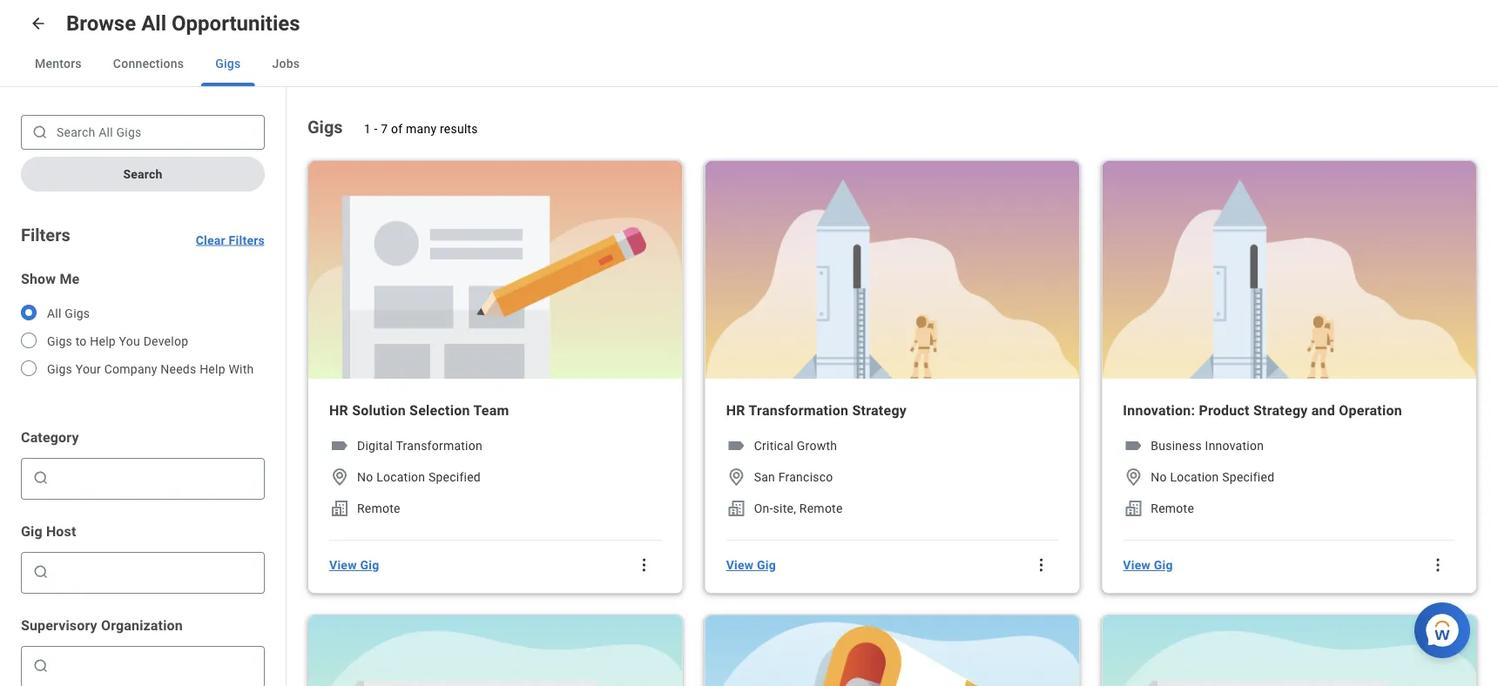 Task type: vqa. For each thing, say whether or not it's contained in the screenshot.


Task type: describe. For each thing, give the bounding box(es) containing it.
growth
[[797, 439, 838, 453]]

selection
[[410, 403, 470, 419]]

clear filters
[[196, 233, 265, 247]]

connections button
[[99, 41, 198, 86]]

7
[[381, 122, 388, 136]]

needs
[[161, 362, 196, 376]]

digital
[[357, 439, 393, 453]]

site,
[[773, 501, 797, 516]]

view gig for hr transformation strategy
[[726, 558, 776, 573]]

category element for hr solution selection team
[[329, 436, 350, 457]]

view gig for hr solution selection team
[[329, 558, 379, 573]]

results
[[440, 122, 478, 136]]

location image
[[1123, 467, 1144, 488]]

innovation: product strategy and operation
[[1123, 403, 1403, 419]]

related actions vertical image
[[1033, 557, 1050, 574]]

no location specified for solution
[[357, 470, 481, 484]]

jobs
[[272, 56, 300, 71]]

clear
[[196, 233, 226, 247]]

jobs button
[[258, 41, 314, 86]]

mentors button
[[21, 41, 96, 86]]

strategy for product
[[1254, 403, 1308, 419]]

gig for hr solution selection team
[[360, 558, 379, 573]]

business
[[1151, 439, 1202, 453]]

hr for hr solution selection team
[[329, 403, 349, 419]]

gig for hr transformation strategy
[[757, 558, 776, 573]]

0 horizontal spatial all
[[47, 306, 62, 321]]

host
[[46, 523, 76, 540]]

1
[[364, 122, 371, 136]]

0 horizontal spatial filters
[[21, 225, 70, 245]]

san francisco
[[754, 470, 833, 484]]

2 remote from the left
[[800, 501, 843, 516]]

search button
[[21, 157, 265, 192]]

view for innovation: product strategy and operation
[[1123, 558, 1151, 573]]

1 horizontal spatial help
[[200, 362, 225, 376]]

of
[[391, 122, 403, 136]]

hr transformation strategy
[[726, 403, 907, 419]]

view gig for innovation: product strategy and operation
[[1123, 558, 1173, 573]]

develop
[[143, 334, 188, 349]]

tab list containing mentors
[[0, 41, 1499, 87]]

-
[[374, 122, 378, 136]]

pencil and paper image
[[308, 161, 683, 379]]

view gig button for hr transformation strategy
[[719, 548, 783, 583]]

category image for hr transformation strategy
[[726, 436, 747, 457]]

category element for hr transformation strategy
[[726, 436, 747, 457]]

supervisory organization
[[21, 617, 183, 634]]

search image for supervisory organization
[[32, 658, 50, 675]]

supervisory
[[21, 617, 97, 634]]

gigs for gigs button
[[215, 56, 241, 71]]

operation
[[1339, 403, 1403, 419]]

arrow left image
[[30, 15, 47, 32]]

innovation:
[[1123, 403, 1196, 419]]

digital transformation
[[357, 439, 483, 453]]

1 - 7 of many results
[[364, 122, 478, 136]]

innovation
[[1206, 439, 1264, 453]]

view for hr transformation strategy
[[726, 558, 754, 573]]

san
[[754, 470, 775, 484]]

your
[[76, 362, 101, 376]]

no location specified for product
[[1151, 470, 1275, 484]]

staffing image for innovation: product strategy and operation
[[1123, 498, 1144, 519]]

gig for innovation: product strategy and operation
[[1154, 558, 1173, 573]]

location for solution
[[377, 470, 425, 484]]

filters inside button
[[229, 233, 265, 247]]

search image for category
[[32, 470, 50, 487]]

no for innovation:
[[1151, 470, 1167, 484]]

on-site, remote
[[754, 501, 843, 516]]

browse
[[66, 11, 136, 36]]

staffing element for hr transformation strategy
[[726, 498, 747, 519]]

staffing element for innovation: product strategy and operation
[[1123, 498, 1144, 519]]

staffing image for hr solution selection team
[[329, 498, 350, 519]]

location image for hr transformation strategy
[[726, 467, 747, 488]]

category image for hr solution selection team
[[329, 436, 350, 457]]

view for hr solution selection team
[[329, 558, 357, 573]]

staffing image for hr transformation strategy
[[726, 498, 747, 519]]

specified for selection
[[429, 470, 481, 484]]

gigs to help you develop
[[47, 334, 188, 349]]

critical
[[754, 439, 794, 453]]

show
[[21, 271, 56, 287]]



Task type: locate. For each thing, give the bounding box(es) containing it.
2 staffing image from the left
[[726, 498, 747, 519]]

location for product
[[1171, 470, 1219, 484]]

2 related actions vertical image from the left
[[1430, 557, 1447, 574]]

gigs button
[[201, 41, 255, 86]]

1 remote from the left
[[357, 501, 401, 516]]

view
[[329, 558, 357, 573], [726, 558, 754, 573], [1123, 558, 1151, 573]]

1 view gig from the left
[[329, 558, 379, 573]]

filters
[[21, 225, 70, 245], [229, 233, 265, 247]]

Search All Gigs text field
[[21, 115, 265, 150]]

3 view gig button from the left
[[1116, 548, 1180, 583]]

1 horizontal spatial hr
[[726, 403, 746, 419]]

remote down business
[[1151, 501, 1195, 516]]

connections
[[113, 56, 184, 71]]

1 vertical spatial transformation
[[396, 439, 483, 453]]

1 hr from the left
[[329, 403, 349, 419]]

1 wdres.tm.general.rocketshipastronaut image from the left
[[705, 161, 1080, 379]]

wdres.tm.general.rocketshipastronaut image for product
[[1102, 161, 1477, 379]]

show me
[[21, 271, 80, 287]]

no down digital
[[357, 470, 373, 484]]

2 view gig button from the left
[[719, 548, 783, 583]]

1 horizontal spatial category image
[[726, 436, 747, 457]]

search image for gig host
[[32, 564, 50, 581]]

specified down digital transformation
[[429, 470, 481, 484]]

gigs left to
[[47, 334, 72, 349]]

0 horizontal spatial help
[[90, 334, 116, 349]]

1 horizontal spatial transformation
[[749, 403, 849, 419]]

0 horizontal spatial related actions vertical image
[[636, 557, 653, 574]]

2 specified from the left
[[1223, 470, 1275, 484]]

1 staffing element from the left
[[329, 498, 350, 519]]

location element for hr solution selection team
[[329, 467, 350, 488]]

0 horizontal spatial no
[[357, 470, 373, 484]]

search image down mentors button
[[31, 124, 49, 141]]

search image
[[31, 124, 49, 141], [32, 470, 50, 487], [32, 564, 50, 581], [32, 658, 50, 675]]

opportunities
[[172, 11, 300, 36]]

search image down category
[[32, 470, 50, 487]]

and
[[1312, 403, 1336, 419]]

gig host
[[21, 523, 76, 540]]

2 horizontal spatial view gig
[[1123, 558, 1173, 573]]

wdres.tm.general.rocketshipastronaut image for transformation
[[705, 161, 1080, 379]]

strategy for transformation
[[853, 403, 907, 419]]

category element
[[329, 436, 350, 457], [726, 436, 747, 457], [1123, 436, 1144, 457]]

1 horizontal spatial staffing element
[[726, 498, 747, 519]]

location
[[377, 470, 425, 484], [1171, 470, 1219, 484]]

hr solution selection team
[[329, 403, 509, 419]]

location element
[[329, 467, 350, 488], [726, 467, 747, 488], [1123, 467, 1144, 488]]

gigs inside gigs button
[[215, 56, 241, 71]]

category image
[[329, 436, 350, 457], [726, 436, 747, 457]]

me
[[60, 271, 80, 287]]

category image left critical
[[726, 436, 747, 457]]

1 horizontal spatial category element
[[726, 436, 747, 457]]

2 strategy from the left
[[1254, 403, 1308, 419]]

related actions vertical image
[[636, 557, 653, 574], [1430, 557, 1447, 574]]

company
[[104, 362, 157, 376]]

1 horizontal spatial view gig button
[[719, 548, 783, 583]]

transformation for digital
[[396, 439, 483, 453]]

gigs
[[215, 56, 241, 71], [308, 117, 343, 137], [65, 306, 90, 321], [47, 334, 72, 349], [47, 362, 72, 376]]

2 hr from the left
[[726, 403, 746, 419]]

francisco
[[779, 470, 833, 484]]

0 horizontal spatial no location specified
[[357, 470, 481, 484]]

all
[[141, 11, 166, 36], [47, 306, 62, 321]]

transformation
[[749, 403, 849, 419], [396, 439, 483, 453]]

1 view gig button from the left
[[322, 548, 386, 583]]

location element for innovation: product strategy and operation
[[1123, 467, 1144, 488]]

help left with
[[200, 362, 225, 376]]

0 horizontal spatial transformation
[[396, 439, 483, 453]]

search image down gig host
[[32, 564, 50, 581]]

0 horizontal spatial remote
[[357, 501, 401, 516]]

transformation for hr
[[749, 403, 849, 419]]

mentors
[[35, 56, 82, 71]]

search image down supervisory
[[32, 658, 50, 675]]

0 horizontal spatial category element
[[329, 436, 350, 457]]

category element left digital
[[329, 436, 350, 457]]

filters right the clear
[[229, 233, 265, 247]]

3 staffing image from the left
[[1123, 498, 1144, 519]]

remote for hr
[[357, 501, 401, 516]]

staffing image
[[329, 498, 350, 519], [726, 498, 747, 519], [1123, 498, 1144, 519]]

gigs your company needs help with
[[47, 362, 254, 376]]

2 horizontal spatial category element
[[1123, 436, 1144, 457]]

1 no from the left
[[357, 470, 373, 484]]

0 horizontal spatial location element
[[329, 467, 350, 488]]

1 view from the left
[[329, 558, 357, 573]]

on-
[[754, 501, 773, 516]]

category element up location icon
[[1123, 436, 1144, 457]]

1 location image from the left
[[329, 467, 350, 488]]

transformation up critical growth
[[749, 403, 849, 419]]

0 horizontal spatial specified
[[429, 470, 481, 484]]

1 horizontal spatial filters
[[229, 233, 265, 247]]

browse all opportunities
[[66, 11, 300, 36]]

many
[[406, 122, 437, 136]]

specified for strategy
[[1223, 470, 1275, 484]]

0 horizontal spatial wdres.tm.general.rocketshipastronaut image
[[705, 161, 1080, 379]]

0 horizontal spatial category image
[[329, 436, 350, 457]]

0 horizontal spatial staffing element
[[329, 498, 350, 519]]

to
[[76, 334, 87, 349]]

1 horizontal spatial staffing image
[[726, 498, 747, 519]]

with
[[229, 362, 254, 376]]

specified down innovation
[[1223, 470, 1275, 484]]

wdres.tm.general.rocketshipastronaut image
[[705, 161, 1080, 379], [1102, 161, 1477, 379]]

2 location from the left
[[1171, 470, 1219, 484]]

gigs for gigs to help you develop
[[47, 334, 72, 349]]

specified
[[429, 470, 481, 484], [1223, 470, 1275, 484]]

remote down digital
[[357, 501, 401, 516]]

no for hr
[[357, 470, 373, 484]]

0 horizontal spatial strategy
[[853, 403, 907, 419]]

category element left critical
[[726, 436, 747, 457]]

1 staffing image from the left
[[329, 498, 350, 519]]

location element for hr transformation strategy
[[726, 467, 747, 488]]

all down the show me
[[47, 306, 62, 321]]

1 location from the left
[[377, 470, 425, 484]]

no location specified down digital transformation
[[357, 470, 481, 484]]

no right location icon
[[1151, 470, 1167, 484]]

gigs up to
[[65, 306, 90, 321]]

organization
[[101, 617, 183, 634]]

no
[[357, 470, 373, 484], [1151, 470, 1167, 484]]

1 horizontal spatial view gig
[[726, 558, 776, 573]]

clear filters button
[[196, 213, 265, 247]]

location down digital transformation
[[377, 470, 425, 484]]

location down business innovation
[[1171, 470, 1219, 484]]

all up connections
[[141, 11, 166, 36]]

3 view gig from the left
[[1123, 558, 1173, 573]]

critical growth
[[754, 439, 838, 453]]

0 horizontal spatial location image
[[329, 467, 350, 488]]

1 vertical spatial help
[[200, 362, 225, 376]]

0 horizontal spatial staffing image
[[329, 498, 350, 519]]

1 horizontal spatial no
[[1151, 470, 1167, 484]]

view gig button for hr solution selection team
[[322, 548, 386, 583]]

business innovation
[[1151, 439, 1264, 453]]

help right to
[[90, 334, 116, 349]]

3 location element from the left
[[1123, 467, 1144, 488]]

no location specified
[[357, 470, 481, 484], [1151, 470, 1275, 484]]

view gig button for innovation: product strategy and operation
[[1116, 548, 1180, 583]]

tab list
[[0, 41, 1499, 87]]

2 horizontal spatial view gig button
[[1116, 548, 1180, 583]]

remote
[[357, 501, 401, 516], [800, 501, 843, 516], [1151, 501, 1195, 516]]

1 horizontal spatial location
[[1171, 470, 1219, 484]]

staffing element for hr solution selection team
[[329, 498, 350, 519]]

related actions vertical image for innovation: product strategy and operation
[[1430, 557, 1447, 574]]

1 horizontal spatial all
[[141, 11, 166, 36]]

1 horizontal spatial view
[[726, 558, 754, 573]]

0 vertical spatial all
[[141, 11, 166, 36]]

None field
[[53, 464, 257, 492], [53, 470, 257, 487], [53, 559, 257, 586], [53, 564, 257, 581], [53, 653, 257, 680], [53, 658, 257, 675], [53, 464, 257, 492], [53, 470, 257, 487], [53, 559, 257, 586], [53, 564, 257, 581], [53, 653, 257, 680], [53, 658, 257, 675]]

transformation down selection in the bottom of the page
[[396, 439, 483, 453]]

category image
[[1123, 436, 1144, 457]]

gigs left your
[[47, 362, 72, 376]]

2 category element from the left
[[726, 436, 747, 457]]

no location specified down business innovation
[[1151, 470, 1275, 484]]

1 category image from the left
[[329, 436, 350, 457]]

1 vertical spatial all
[[47, 306, 62, 321]]

hr
[[329, 403, 349, 419], [726, 403, 746, 419]]

2 no from the left
[[1151, 470, 1167, 484]]

3 view from the left
[[1123, 558, 1151, 573]]

hr for hr transformation strategy
[[726, 403, 746, 419]]

1 horizontal spatial location element
[[726, 467, 747, 488]]

location image for hr solution selection team
[[329, 467, 350, 488]]

2 wdres.tm.general.rocketshipastronaut image from the left
[[1102, 161, 1477, 379]]

gigs down opportunities
[[215, 56, 241, 71]]

1 horizontal spatial strategy
[[1254, 403, 1308, 419]]

1 strategy from the left
[[853, 403, 907, 419]]

1 horizontal spatial remote
[[800, 501, 843, 516]]

gig
[[21, 523, 42, 540], [360, 558, 379, 573], [757, 558, 776, 573], [1154, 558, 1173, 573]]

2 view gig from the left
[[726, 558, 776, 573]]

view gig
[[329, 558, 379, 573], [726, 558, 776, 573], [1123, 558, 1173, 573]]

view gig button
[[322, 548, 386, 583], [719, 548, 783, 583], [1116, 548, 1180, 583]]

help
[[90, 334, 116, 349], [200, 362, 225, 376]]

1 specified from the left
[[429, 470, 481, 484]]

1 no location specified from the left
[[357, 470, 481, 484]]

2 view from the left
[[726, 558, 754, 573]]

staffing element
[[329, 498, 350, 519], [726, 498, 747, 519], [1123, 498, 1144, 519]]

location image
[[329, 467, 350, 488], [726, 467, 747, 488]]

category image left digital
[[329, 436, 350, 457]]

2 location image from the left
[[726, 467, 747, 488]]

product
[[1199, 403, 1250, 419]]

2 location element from the left
[[726, 467, 747, 488]]

search
[[123, 167, 163, 181]]

1 horizontal spatial wdres.tm.general.rocketshipastronaut image
[[1102, 161, 1477, 379]]

you
[[119, 334, 140, 349]]

2 category image from the left
[[726, 436, 747, 457]]

1 horizontal spatial related actions vertical image
[[1430, 557, 1447, 574]]

2 no location specified from the left
[[1151, 470, 1275, 484]]

2 horizontal spatial remote
[[1151, 501, 1195, 516]]

all gigs
[[47, 306, 90, 321]]

solution
[[352, 403, 406, 419]]

0 horizontal spatial view
[[329, 558, 357, 573]]

gigs left 1 at the top
[[308, 117, 343, 137]]

strategy
[[853, 403, 907, 419], [1254, 403, 1308, 419]]

1 horizontal spatial no location specified
[[1151, 470, 1275, 484]]

2 horizontal spatial staffing element
[[1123, 498, 1144, 519]]

related actions vertical image for hr solution selection team
[[636, 557, 653, 574]]

0 horizontal spatial view gig
[[329, 558, 379, 573]]

0 horizontal spatial location
[[377, 470, 425, 484]]

1 location element from the left
[[329, 467, 350, 488]]

3 category element from the left
[[1123, 436, 1144, 457]]

0 vertical spatial help
[[90, 334, 116, 349]]

2 staffing element from the left
[[726, 498, 747, 519]]

0 horizontal spatial view gig button
[[322, 548, 386, 583]]

3 remote from the left
[[1151, 501, 1195, 516]]

0 horizontal spatial hr
[[329, 403, 349, 419]]

team
[[473, 403, 509, 419]]

1 related actions vertical image from the left
[[636, 557, 653, 574]]

filters up the show me
[[21, 225, 70, 245]]

category element for innovation: product strategy and operation
[[1123, 436, 1144, 457]]

3 staffing element from the left
[[1123, 498, 1144, 519]]

1 horizontal spatial location image
[[726, 467, 747, 488]]

1 category element from the left
[[329, 436, 350, 457]]

category
[[21, 429, 79, 446]]

remote down the francisco
[[800, 501, 843, 516]]

2 horizontal spatial staffing image
[[1123, 498, 1144, 519]]

2 horizontal spatial location element
[[1123, 467, 1144, 488]]

2 horizontal spatial view
[[1123, 558, 1151, 573]]

remote for innovation:
[[1151, 501, 1195, 516]]

0 vertical spatial transformation
[[749, 403, 849, 419]]

gigs for gigs your company needs help with
[[47, 362, 72, 376]]

1 horizontal spatial specified
[[1223, 470, 1275, 484]]



